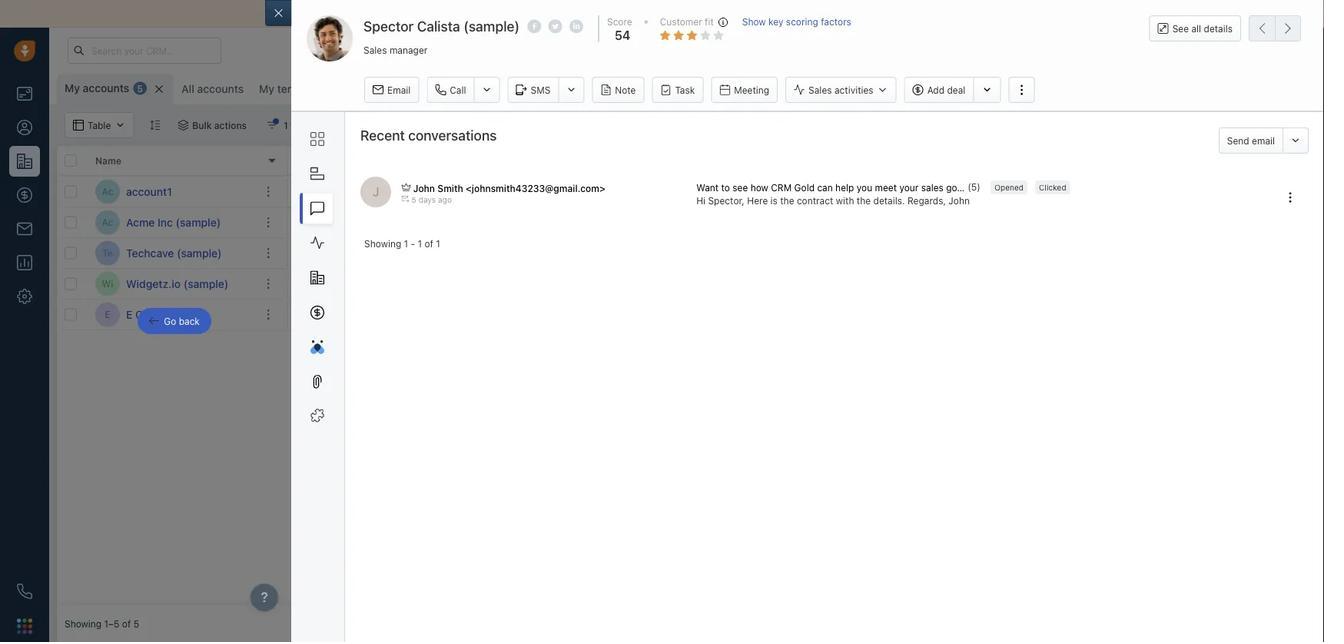 Task type: locate. For each thing, give the bounding box(es) containing it.
add
[[1031, 185, 1048, 196], [454, 186, 471, 197], [916, 186, 932, 197]]

click right you
[[880, 186, 902, 197]]

of right 1–5
[[122, 619, 131, 630]]

john inside press space to select this row. row
[[660, 186, 681, 197]]

customer
[[660, 17, 703, 27]]

you
[[857, 182, 873, 193]]

to right meet
[[904, 186, 913, 197]]

show key scoring factors
[[743, 17, 852, 27]]

ac for account1
[[102, 186, 113, 197]]

2 j image from the top
[[296, 303, 321, 327]]

+ add task
[[757, 186, 803, 197]]

0 vertical spatial all
[[786, 7, 797, 20]]

1 vertical spatial add
[[765, 186, 782, 197]]

task
[[785, 186, 803, 197]]

0 horizontal spatial of
[[122, 619, 131, 630]]

calista
[[417, 18, 460, 34]]

container_wx8msf4aqz5i3rn1 image inside the "customize table" button
[[993, 82, 1004, 92]]

0 vertical spatial sales
[[826, 7, 852, 20]]

0 horizontal spatial e
[[105, 309, 110, 320]]

(sample) for spector calista (sample)
[[464, 18, 520, 34]]

1 horizontal spatial sales
[[809, 85, 832, 95]]

john for john smith <johnsmith43233@gmail.com>
[[413, 183, 435, 194]]

2 horizontal spatial + click to add
[[987, 185, 1048, 196]]

1 vertical spatial sales
[[922, 182, 944, 193]]

sales up regards,
[[922, 182, 944, 193]]

twitter circled image
[[549, 18, 563, 34]]

1 vertical spatial container_wx8msf4aqz5i3rn1 image
[[267, 120, 278, 131]]

-
[[295, 186, 300, 197], [300, 186, 304, 197], [411, 239, 415, 250]]

connect
[[271, 7, 314, 20]]

press space to select this row. row containing e corp (sample)
[[57, 300, 288, 331]]

press space to select this row. row containing sampletechcave.com
[[288, 238, 1317, 269]]

1
[[284, 120, 288, 131], [404, 239, 408, 250], [418, 239, 422, 250], [436, 239, 441, 250]]

all right key
[[786, 7, 797, 20]]

+ click to add
[[987, 185, 1048, 196], [411, 186, 471, 197], [872, 186, 932, 197]]

5 down search your crm... text box
[[137, 83, 143, 94]]

my
[[65, 82, 80, 95], [259, 83, 275, 95]]

smith for john smith
[[684, 186, 709, 197]]

of inside dialog
[[425, 239, 434, 250]]

sales
[[826, 7, 852, 20], [922, 182, 944, 193]]

row group
[[57, 177, 288, 331]]

(sample) inside techcave (sample) link
[[177, 247, 222, 260]]

of right sync
[[629, 7, 639, 20]]

0 horizontal spatial sales
[[364, 45, 387, 56]]

dialog
[[138, 0, 1325, 643]]

conversations.
[[672, 7, 746, 20]]

$ 0 grid
[[57, 145, 1317, 606]]

0 horizontal spatial container_wx8msf4aqz5i3rn1 image
[[267, 120, 278, 131]]

0
[[537, 184, 545, 199]]

(sample) inside e corp (sample) link
[[163, 308, 208, 321]]

1 horizontal spatial the
[[857, 196, 871, 206]]

0 horizontal spatial add
[[765, 186, 782, 197]]

john
[[413, 183, 435, 194], [660, 186, 681, 197], [949, 196, 970, 206]]

1 down days
[[418, 239, 422, 250]]

related
[[295, 155, 330, 166]]

e down wi
[[105, 309, 110, 320]]

0 horizontal spatial all
[[786, 7, 797, 20]]

e left corp
[[126, 308, 133, 321]]

accounts up applied
[[322, 83, 369, 95]]

sales left activities
[[809, 85, 832, 95]]

accounts right the all
[[197, 83, 244, 95]]

0 vertical spatial container_wx8msf4aqz5i3rn1 image
[[993, 82, 1004, 92]]

2 the from the left
[[857, 196, 871, 206]]

1 horizontal spatial e
[[126, 308, 133, 321]]

0 horizontal spatial showing
[[65, 619, 102, 630]]

1 vertical spatial sales
[[809, 85, 832, 95]]

to up "spector,"
[[722, 182, 730, 193]]

showing left 1–5
[[65, 619, 102, 630]]

add right 'ago' on the top
[[454, 186, 471, 197]]

+ click to add right the outgoing icon
[[411, 186, 471, 197]]

more...
[[408, 84, 440, 95]]

+ left is
[[757, 186, 762, 197]]

ac up the te
[[102, 217, 113, 228]]

0 horizontal spatial accounts
[[83, 82, 129, 95]]

deal
[[948, 85, 966, 95]]

e
[[126, 308, 133, 321], [105, 309, 110, 320]]

container_wx8msf4aqz5i3rn1 image inside 1 filter applied button
[[267, 120, 278, 131]]

1 horizontal spatial sales
[[922, 182, 944, 193]]

2 ac from the top
[[102, 217, 113, 228]]

1 ac from the top
[[102, 186, 113, 197]]

0 horizontal spatial my
[[65, 82, 80, 95]]

showing inside dialog
[[365, 239, 402, 250]]

1 horizontal spatial accounts
[[197, 83, 244, 95]]

j image
[[296, 272, 321, 296], [296, 303, 321, 327]]

1 horizontal spatial john
[[660, 186, 681, 197]]

add right details.
[[916, 186, 932, 197]]

email
[[388, 85, 411, 95]]

+ click to add right (5)
[[987, 185, 1048, 196]]

0 horizontal spatial email
[[642, 7, 669, 20]]

0 vertical spatial of
[[629, 7, 639, 20]]

with
[[836, 196, 855, 206]]

call link
[[427, 77, 474, 103]]

1 down 5 days ago
[[436, 239, 441, 250]]

0 vertical spatial j image
[[296, 272, 321, 296]]

5 right the outgoing icon
[[412, 196, 417, 205]]

sales activities button
[[786, 77, 905, 103], [786, 77, 897, 103]]

(sample) inside dialog
[[464, 18, 520, 34]]

all right see
[[1192, 23, 1202, 34]]

help
[[836, 182, 855, 193]]

accounts down search your crm... text box
[[83, 82, 129, 95]]

call
[[450, 85, 466, 95]]

my for my accounts 5
[[65, 82, 80, 95]]

1 left filter
[[284, 120, 288, 131]]

table
[[1058, 82, 1080, 92]]

+ click to add right help
[[872, 186, 932, 197]]

5 days ago
[[412, 196, 452, 205]]

1 vertical spatial email
[[1253, 135, 1276, 146]]

container_wx8msf4aqz5i3rn1 image left filter
[[267, 120, 278, 131]]

john smith
[[660, 186, 709, 197]]

scoring
[[787, 17, 819, 27]]

freshworks switcher image
[[17, 619, 32, 635]]

0 vertical spatial ac
[[102, 186, 113, 197]]

1 horizontal spatial add
[[928, 85, 945, 95]]

1 horizontal spatial all
[[1192, 23, 1202, 34]]

the down you
[[857, 196, 871, 206]]

1 horizontal spatial of
[[425, 239, 434, 250]]

1 vertical spatial j image
[[296, 303, 321, 327]]

factors
[[821, 17, 852, 27]]

⌘
[[456, 84, 465, 95]]

te
[[102, 248, 113, 259]]

1 horizontal spatial email
[[1253, 135, 1276, 146]]

0 vertical spatial showing
[[365, 239, 402, 250]]

container_wx8msf4aqz5i3rn1 image
[[993, 82, 1004, 92], [267, 120, 278, 131]]

email inside button
[[1253, 135, 1276, 146]]

smith up 'ago' on the top
[[438, 183, 464, 194]]

0 vertical spatial add
[[928, 85, 945, 95]]

1 vertical spatial 5
[[412, 196, 417, 205]]

2 vertical spatial of
[[122, 619, 131, 630]]

meeting
[[735, 85, 770, 95]]

1 horizontal spatial add
[[916, 186, 932, 197]]

2 horizontal spatial john
[[949, 196, 970, 206]]

s image
[[296, 241, 321, 266]]

enable
[[531, 7, 565, 20]]

0 horizontal spatial the
[[781, 196, 795, 206]]

container_wx8msf4aqz5i3rn1 image left "customize"
[[993, 82, 1004, 92]]

1 horizontal spatial my
[[259, 83, 275, 95]]

hi spector, here is the contract with the details. regards, john
[[697, 196, 970, 206]]

john down goals?
[[949, 196, 970, 206]]

add deal button
[[905, 77, 974, 103]]

customize
[[1008, 82, 1055, 92]]

1 down the outgoing icon
[[404, 239, 408, 250]]

facebook circled image
[[528, 18, 541, 34]]

call button
[[427, 77, 474, 103]]

want to see how crm gold can help you meet your sales goals? (5)
[[697, 181, 981, 193]]

contract
[[797, 196, 834, 206]]

my territory accounts
[[259, 83, 369, 95]]

techcave (sample) link
[[126, 246, 222, 261]]

mailbox
[[343, 7, 382, 20]]

want
[[697, 182, 719, 193]]

1 vertical spatial of
[[425, 239, 434, 250]]

0 horizontal spatial john
[[413, 183, 435, 194]]

press space to select this row. row containing acme inc (sample)
[[57, 208, 288, 238]]

e inside e corp (sample) link
[[126, 308, 133, 321]]

here
[[748, 196, 768, 206]]

email right send
[[1253, 135, 1276, 146]]

0 horizontal spatial smith
[[438, 183, 464, 194]]

crm
[[772, 182, 792, 193]]

showing
[[365, 239, 402, 250], [65, 619, 102, 630]]

add right the opened
[[1031, 185, 1048, 196]]

click right (5)
[[996, 185, 1017, 196]]

click right the outgoing icon
[[419, 186, 440, 197]]

press space to select this row. row
[[57, 177, 288, 208], [288, 177, 1317, 208], [57, 208, 288, 238], [288, 208, 1317, 238], [57, 238, 288, 269], [288, 238, 1317, 269], [57, 269, 288, 300], [288, 269, 1317, 300], [57, 300, 288, 331], [288, 300, 1317, 331]]

sales left data
[[826, 7, 852, 20]]

1 horizontal spatial showing
[[365, 239, 402, 250]]

1 horizontal spatial smith
[[684, 186, 709, 197]]

smith inside the $ 0 row group
[[684, 186, 709, 197]]

0 horizontal spatial add
[[454, 186, 471, 197]]

1 horizontal spatial container_wx8msf4aqz5i3rn1 image
[[993, 82, 1004, 92]]

of
[[629, 7, 639, 20], [425, 239, 434, 250], [122, 619, 131, 630]]

1 vertical spatial all
[[1192, 23, 1202, 34]]

the right is
[[781, 196, 795, 206]]

john up days
[[413, 183, 435, 194]]

see
[[733, 182, 748, 193]]

deliverability
[[442, 7, 507, 20]]

3 more...
[[400, 84, 440, 95]]

sales for sales manager
[[364, 45, 387, 56]]

john left hi
[[660, 186, 681, 197]]

sales for sales activities
[[809, 85, 832, 95]]

0 vertical spatial 5
[[137, 83, 143, 94]]

dialog containing spector calista (sample)
[[138, 0, 1325, 643]]

(sample) for acme inc (sample)
[[176, 216, 221, 229]]

can
[[818, 182, 833, 193]]

email right score
[[642, 7, 669, 20]]

<johnsmith43233@gmail.com>
[[466, 183, 606, 194]]

sampletechcave.com
[[411, 248, 502, 259]]

1 vertical spatial ac
[[102, 217, 113, 228]]

showing left sampletechcave.com link
[[365, 239, 402, 250]]

bulk actions
[[192, 120, 247, 131]]

ac down name
[[102, 186, 113, 197]]

e corp (sample)
[[126, 308, 208, 321]]

+
[[987, 185, 993, 196], [411, 186, 416, 197], [872, 186, 878, 197], [757, 186, 762, 197]]

2 horizontal spatial your
[[900, 182, 919, 193]]

(sample) for e corp (sample)
[[163, 308, 208, 321]]

1 vertical spatial showing
[[65, 619, 102, 630]]

all accounts button
[[174, 74, 252, 105], [182, 83, 244, 95]]

sales down spector
[[364, 45, 387, 56]]

1 horizontal spatial your
[[800, 7, 823, 20]]

0 vertical spatial sales
[[364, 45, 387, 56]]

spector,
[[709, 196, 745, 206]]

+ right help
[[872, 186, 878, 197]]

5 right 1–5
[[134, 619, 139, 630]]

connect your mailbox to improve deliverability and enable 2-way sync of email conversations. import all your sales data
[[271, 7, 877, 20]]

0 horizontal spatial sales
[[826, 7, 852, 20]]

outgoing image
[[402, 195, 409, 203]]

1 horizontal spatial + click to add
[[872, 186, 932, 197]]

1 j image from the top
[[296, 272, 321, 296]]

phone image
[[17, 584, 32, 600]]

widgetz.io (sample)
[[126, 278, 229, 290]]

3 more... button
[[378, 78, 448, 100]]

0 vertical spatial email
[[642, 7, 669, 20]]

smith left see
[[684, 186, 709, 197]]

(sample) inside acme inc (sample) link
[[176, 216, 221, 229]]

smith for john smith <johnsmith43233@gmail.com>
[[438, 183, 464, 194]]

cell
[[1095, 177, 1317, 207], [403, 208, 518, 238], [518, 208, 634, 238], [980, 208, 1095, 238], [1095, 208, 1317, 238], [518, 238, 634, 268], [634, 238, 749, 268], [749, 238, 864, 268], [864, 238, 980, 268], [980, 238, 1095, 268], [1095, 238, 1317, 268], [403, 269, 518, 299], [518, 269, 634, 299], [634, 269, 749, 299], [749, 269, 864, 299], [864, 269, 980, 299], [980, 269, 1095, 299], [1095, 269, 1317, 299], [403, 300, 518, 330], [518, 300, 634, 330], [634, 300, 749, 330], [749, 300, 864, 330], [864, 300, 980, 330], [980, 300, 1095, 330], [1095, 300, 1317, 330]]

Search your CRM... text field
[[68, 38, 221, 64]]

sampletechcave.com link
[[411, 248, 502, 259]]

of down days
[[425, 239, 434, 250]]



Task type: vqa. For each thing, say whether or not it's contained in the screenshot.
a within ACTIVITY GOAL ASSIGNED JOHN SMITH ASSIGNED A WEEKLY GOAL TO YOU.
no



Task type: describe. For each thing, give the bounding box(es) containing it.
sms
[[531, 85, 551, 95]]

see
[[1173, 23, 1190, 34]]

contacts
[[332, 155, 372, 166]]

email button
[[365, 77, 419, 103]]

2 horizontal spatial click
[[996, 185, 1017, 196]]

--
[[295, 186, 304, 197]]

recent conversations
[[361, 127, 497, 143]]

meet
[[875, 182, 897, 193]]

linkedin circled image
[[570, 18, 584, 34]]

2 horizontal spatial add
[[1031, 185, 1048, 196]]

techcave
[[126, 247, 174, 260]]

o
[[467, 84, 474, 95]]

sms button
[[508, 77, 559, 103]]

is
[[771, 196, 778, 206]]

1 horizontal spatial click
[[880, 186, 902, 197]]

details
[[1205, 23, 1233, 34]]

press space to select this row. row containing widgetz.io (sample)
[[57, 269, 288, 300]]

recent
[[361, 127, 405, 143]]

container_wx8msf4aqz5i3rn1 image for 1 filter applied button
[[267, 120, 278, 131]]

all accounts
[[182, 83, 244, 95]]

close image
[[1302, 10, 1310, 18]]

customer fit
[[660, 17, 714, 27]]

import
[[749, 7, 783, 20]]

account1
[[126, 185, 172, 198]]

send email image
[[1173, 44, 1183, 57]]

score 54
[[607, 17, 633, 43]]

ac for acme inc (sample)
[[102, 217, 113, 228]]

showing for showing 1 - 1 of 1
[[365, 239, 402, 250]]

key
[[769, 17, 784, 27]]

showing for showing 1–5 of 5
[[65, 619, 102, 630]]

import all your sales data link
[[749, 7, 880, 20]]

e corp (sample) link
[[126, 307, 208, 323]]

2-
[[568, 7, 579, 20]]

gold
[[795, 182, 815, 193]]

days
[[419, 196, 436, 205]]

row group containing account1
[[57, 177, 288, 331]]

corp
[[135, 308, 160, 321]]

⌘ o
[[456, 84, 474, 95]]

details.
[[874, 196, 906, 206]]

+ right (5)
[[987, 185, 993, 196]]

activities
[[835, 85, 874, 95]]

press space to select this row. row containing account1
[[57, 177, 288, 208]]

0 horizontal spatial + click to add
[[411, 186, 471, 197]]

see all details button
[[1150, 15, 1242, 42]]

press space to select this row. row containing $ 0
[[288, 177, 1317, 208]]

spector calista (sample)
[[364, 18, 520, 34]]

1 the from the left
[[781, 196, 795, 206]]

3
[[400, 84, 406, 95]]

widgetz.io (sample) link
[[126, 276, 229, 292]]

clicked
[[1040, 183, 1067, 192]]

2 horizontal spatial of
[[629, 7, 639, 20]]

1 inside button
[[284, 120, 288, 131]]

customize table button
[[983, 74, 1090, 100]]

sales inside want to see how crm gold can help you meet your sales goals? (5)
[[922, 182, 944, 193]]

widgetz.io
[[126, 278, 181, 290]]

5 inside my accounts 5
[[137, 83, 143, 94]]

+ right the outgoing icon
[[411, 186, 416, 197]]

go back
[[164, 316, 200, 327]]

container_wx8msf4aqz5i3rn1 image for the "customize table" button
[[993, 82, 1004, 92]]

l image
[[296, 210, 321, 235]]

2 vertical spatial 5
[[134, 619, 139, 630]]

54 button
[[611, 28, 631, 43]]

0 horizontal spatial your
[[317, 7, 340, 20]]

connect your mailbox link
[[271, 7, 385, 20]]

want to see how crm gold can help you meet your sales goals? link
[[697, 181, 975, 194]]

$ 0 row group
[[288, 177, 1317, 331]]

to right mailbox at the left of the page
[[385, 7, 395, 20]]

hi
[[697, 196, 706, 206]]

showing 1 - 1 of 1
[[365, 239, 441, 250]]

my for my territory accounts
[[259, 83, 275, 95]]

related contacts
[[295, 155, 372, 166]]

to left the clicked
[[1020, 185, 1029, 196]]

task button
[[652, 77, 704, 103]]

techcave (sample)
[[126, 247, 222, 260]]

all
[[182, 83, 194, 95]]

1–5
[[104, 619, 120, 630]]

fit
[[705, 17, 714, 27]]

add deal
[[928, 85, 966, 95]]

54
[[615, 28, 631, 43]]

(sample) inside widgetz.io (sample) link
[[184, 278, 229, 290]]

john smith <johnsmith43233@gmail.com>
[[413, 183, 606, 194]]

how
[[751, 182, 769, 193]]

- inside dialog
[[411, 239, 415, 250]]

applied
[[314, 120, 347, 131]]

john for john smith
[[660, 186, 681, 197]]

bulk actions button
[[168, 112, 257, 138]]

container_wx8msf4aqz5i3rn1 image
[[178, 120, 189, 131]]

your inside want to see how crm gold can help you meet your sales goals? (5)
[[900, 182, 919, 193]]

meeting button
[[712, 77, 778, 103]]

score
[[607, 17, 633, 27]]

1 filter applied
[[284, 120, 347, 131]]

show key scoring factors link
[[743, 15, 852, 44]]

add inside button
[[928, 85, 945, 95]]

2 horizontal spatial accounts
[[322, 83, 369, 95]]

conversations
[[408, 127, 497, 143]]

5 inside dialog
[[412, 196, 417, 205]]

back
[[179, 316, 200, 327]]

bulk
[[192, 120, 212, 131]]

wi
[[102, 279, 113, 289]]

acme
[[126, 216, 155, 229]]

name row
[[57, 146, 288, 177]]

task
[[676, 85, 695, 95]]

actions
[[214, 120, 247, 131]]

and
[[509, 7, 528, 20]]

account1 link
[[126, 184, 172, 200]]

accounts for all
[[197, 83, 244, 95]]

press space to select this row. row containing techcave (sample)
[[57, 238, 288, 269]]

(5)
[[968, 181, 981, 192]]

go back button
[[138, 308, 212, 335]]

filter
[[291, 120, 312, 131]]

e for e corp (sample)
[[126, 308, 133, 321]]

0 horizontal spatial click
[[419, 186, 440, 197]]

ago
[[438, 196, 452, 205]]

accounts for my
[[83, 82, 129, 95]]

phone element
[[9, 577, 40, 607]]

add inside the $ 0 row group
[[765, 186, 782, 197]]

to inside want to see how crm gold can help you meet your sales goals? (5)
[[722, 182, 730, 193]]

note
[[615, 85, 636, 95]]

data
[[855, 7, 877, 20]]

want to see how crm gold can help you meet your sales goals? button
[[697, 181, 975, 194]]

to right days
[[443, 186, 452, 197]]

e for e
[[105, 309, 110, 320]]

what's new image
[[1213, 46, 1224, 57]]

all inside button
[[1192, 23, 1202, 34]]

sales manager
[[364, 45, 428, 56]]



